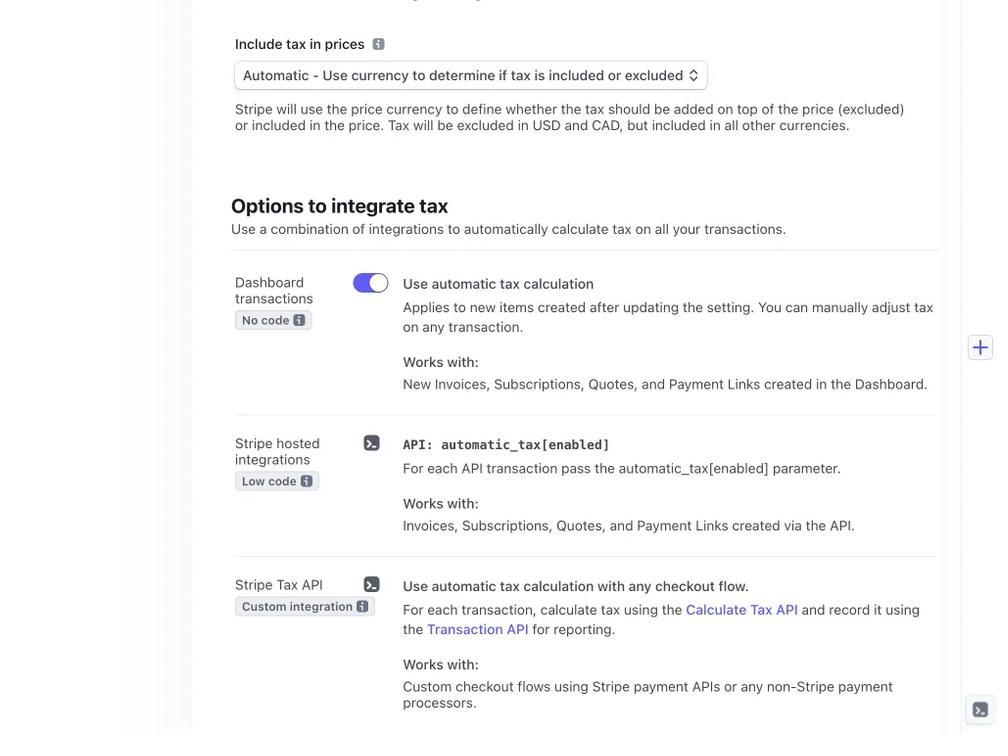 Task type: vqa. For each thing, say whether or not it's contained in the screenshot.
2nd For from the top of the page
yes



Task type: locate. For each thing, give the bounding box(es) containing it.
0 horizontal spatial included
[[252, 117, 306, 133]]

2 vertical spatial works
[[403, 657, 444, 673]]

1 vertical spatial calculation
[[523, 578, 594, 595]]

integrations
[[369, 221, 444, 237], [235, 452, 310, 468]]

subscriptions,
[[494, 376, 585, 392], [462, 518, 553, 534]]

0 horizontal spatial or
[[235, 117, 248, 133]]

all
[[724, 117, 738, 133], [655, 221, 669, 237]]

all inside stripe will use the price currency to define whether the tax should be added on top of the price (excluded) or included in the price. tax will be excluded in usd and cad, but included in all other currencies.
[[724, 117, 738, 133]]

tax down "with"
[[601, 602, 620, 618]]

any right "with"
[[629, 578, 652, 595]]

automatic
[[432, 276, 496, 292], [432, 578, 496, 595]]

1 horizontal spatial integrations
[[369, 221, 444, 237]]

subscriptions, down transaction.
[[494, 376, 585, 392]]

1 horizontal spatial on
[[635, 221, 651, 237]]

combination
[[271, 221, 349, 237]]

calculate
[[552, 221, 609, 237], [540, 602, 597, 618]]

tax
[[286, 36, 306, 52], [585, 101, 604, 117], [419, 194, 448, 217], [612, 221, 632, 237], [500, 276, 520, 292], [914, 299, 933, 315], [500, 578, 520, 595], [601, 602, 620, 618]]

of down integrate
[[352, 221, 365, 237]]

payment down use automatic tax calculation applies to new items created after updating the setting. you can manually adjust tax on any transaction.
[[669, 376, 724, 392]]

1 vertical spatial any
[[629, 578, 652, 595]]

works up new
[[403, 354, 444, 370]]

payment down it
[[838, 679, 893, 695]]

created left via
[[732, 518, 780, 534]]

setting.
[[707, 299, 754, 315]]

usd
[[533, 117, 561, 133]]

stripe for stripe will use the price currency to define whether the tax should be added on top of the price (excluded) or included in the price. tax will be excluded in usd and cad, but included in all other currencies.
[[235, 101, 273, 117]]

2 calculation from the top
[[523, 578, 594, 595]]

using right it
[[886, 602, 920, 618]]

1 horizontal spatial using
[[624, 602, 658, 618]]

1 for from the top
[[403, 460, 424, 477]]

0 vertical spatial quotes,
[[588, 376, 638, 392]]

0 vertical spatial all
[[724, 117, 738, 133]]

calculation up items
[[523, 276, 594, 292]]

0 horizontal spatial payment
[[634, 679, 688, 695]]

manually
[[812, 299, 868, 315]]

stripe left the use
[[235, 101, 273, 117]]

tax right calculate
[[750, 602, 772, 618]]

each down api:
[[427, 460, 458, 477]]

and up "with"
[[610, 518, 633, 534]]

custom
[[242, 600, 287, 614], [403, 679, 452, 695]]

1 vertical spatial automatic
[[432, 578, 496, 595]]

2 horizontal spatial using
[[886, 602, 920, 618]]

works with: new invoices, subscriptions, quotes, and payment links created in the dashboard.
[[403, 354, 928, 392]]

invoices, right new
[[435, 376, 490, 392]]

options
[[231, 194, 304, 217]]

created for after
[[538, 299, 586, 315]]

custom inside works with: custom checkout flows using stripe payment apis or any non-stripe payment processors.
[[403, 679, 452, 695]]

2 vertical spatial with:
[[447, 657, 479, 673]]

1 horizontal spatial price
[[802, 101, 834, 117]]

tax right integrate
[[419, 194, 448, 217]]

currency
[[386, 101, 442, 117]]

be right but
[[654, 101, 670, 117]]

with: inside works with: invoices, subscriptions, quotes, and payment links created via the api.
[[447, 496, 479, 512]]

automatic up the new
[[432, 276, 496, 292]]

stripe will use the price currency to define whether the tax should be added on top of the price (excluded) or included in the price. tax will be excluded in usd and cad, but included in all other currencies.
[[235, 101, 905, 133]]

the inside use automatic tax calculation applies to new items created after updating the setting. you can manually adjust tax on any transaction.
[[683, 299, 703, 315]]

0 vertical spatial code
[[261, 313, 290, 327]]

or inside stripe will use the price currency to define whether the tax should be added on top of the price (excluded) or included in the price. tax will be excluded in usd and cad, but included in all other currencies.
[[235, 117, 248, 133]]

any down applies in the top of the page
[[422, 319, 445, 335]]

links up flow.
[[696, 518, 728, 534]]

0 horizontal spatial using
[[554, 679, 589, 695]]

2 with: from the top
[[447, 496, 479, 512]]

invoices,
[[435, 376, 490, 392], [403, 518, 458, 534]]

0 vertical spatial tax
[[388, 117, 409, 133]]

1 horizontal spatial tax
[[388, 117, 409, 133]]

to left define
[[446, 101, 459, 117]]

apis
[[692, 679, 720, 695]]

2 price from the left
[[802, 101, 834, 117]]

the inside works with: invoices, subscriptions, quotes, and payment links created via the api.
[[806, 518, 826, 534]]

1 with: from the top
[[447, 354, 479, 370]]

3 works from the top
[[403, 657, 444, 673]]

1 horizontal spatial custom
[[403, 679, 452, 695]]

adjust
[[872, 299, 910, 315]]

in left dashboard.
[[816, 376, 827, 392]]

1 each from the top
[[427, 460, 458, 477]]

2 vertical spatial created
[[732, 518, 780, 534]]

all left other
[[724, 117, 738, 133]]

api
[[462, 460, 483, 477], [302, 577, 323, 593], [776, 602, 798, 618], [507, 621, 529, 638]]

1 horizontal spatial or
[[724, 679, 737, 695]]

created inside works with: invoices, subscriptions, quotes, and payment links created via the api.
[[732, 518, 780, 534]]

1 vertical spatial created
[[764, 376, 812, 392]]

invoices, inside works with: invoices, subscriptions, quotes, and payment links created via the api.
[[403, 518, 458, 534]]

0 vertical spatial any
[[422, 319, 445, 335]]

0 vertical spatial checkout
[[655, 578, 715, 595]]

be left excluded
[[437, 117, 453, 133]]

1 horizontal spatial will
[[413, 117, 434, 133]]

1 horizontal spatial any
[[629, 578, 652, 595]]

excluded
[[457, 117, 514, 133]]

links down setting.
[[728, 376, 760, 392]]

and inside works with: new invoices, subscriptions, quotes, and payment links created in the dashboard.
[[642, 376, 665, 392]]

automatic_tax[enabled]
[[441, 438, 610, 453], [619, 460, 769, 477]]

1 vertical spatial subscriptions,
[[462, 518, 553, 534]]

automatic for use automatic tax calculation with any checkout flow.
[[432, 578, 496, 595]]

with: inside works with: custom checkout flows using stripe payment apis or any non-stripe payment processors.
[[447, 657, 479, 673]]

define
[[462, 101, 502, 117]]

tax inside stripe will use the price currency to define whether the tax should be added on top of the price (excluded) or included in the price. tax will be excluded in usd and cad, but included in all other currencies.
[[388, 117, 409, 133]]

calculate inside options to integrate tax use a combination of integrations to automatically calculate tax on all your transactions.
[[552, 221, 609, 237]]

to left the new
[[453, 299, 466, 315]]

for left "transaction,"
[[403, 602, 424, 618]]

tax right adjust
[[914, 299, 933, 315]]

1 vertical spatial code
[[268, 475, 297, 488]]

created down the can
[[764, 376, 812, 392]]

the
[[327, 101, 347, 117], [561, 101, 581, 117], [778, 101, 798, 117], [324, 117, 345, 133], [683, 299, 703, 315], [831, 376, 851, 392], [595, 460, 615, 477], [806, 518, 826, 534], [662, 602, 682, 618], [403, 621, 423, 638]]

custom integration
[[242, 600, 353, 614]]

tax inside stripe will use the price currency to define whether the tax should be added on top of the price (excluded) or included in the price. tax will be excluded in usd and cad, but included in all other currencies.
[[585, 101, 604, 117]]

1 horizontal spatial payment
[[838, 679, 893, 695]]

transactions.
[[704, 221, 786, 237]]

all left your
[[655, 221, 669, 237]]

0 vertical spatial automatic
[[432, 276, 496, 292]]

each up transaction on the bottom
[[427, 602, 458, 618]]

0 horizontal spatial on
[[403, 319, 419, 335]]

or inside works with: custom checkout flows using stripe payment apis or any non-stripe payment processors.
[[724, 679, 737, 695]]

will
[[276, 101, 297, 117], [413, 117, 434, 133]]

created inside works with: new invoices, subscriptions, quotes, and payment links created in the dashboard.
[[764, 376, 812, 392]]

automatic_tax[enabled] up transaction
[[441, 438, 610, 453]]

checkout
[[655, 578, 715, 595], [456, 679, 514, 695]]

calculation for new
[[523, 276, 594, 292]]

subscriptions, down transaction
[[462, 518, 553, 534]]

created left after at the right of page
[[538, 299, 586, 315]]

1 vertical spatial checkout
[[456, 679, 514, 695]]

api inside api: automatic_tax[enabled] for each api transaction pass the automatic_tax[enabled] parameter.
[[462, 460, 483, 477]]

via
[[784, 518, 802, 534]]

any left non- at the bottom right
[[741, 679, 763, 695]]

automatic_tax[enabled] up works with: invoices, subscriptions, quotes, and payment links created via the api.
[[619, 460, 769, 477]]

0 vertical spatial subscriptions,
[[494, 376, 585, 392]]

use
[[300, 101, 323, 117]]

custom down transaction on the bottom
[[403, 679, 452, 695]]

1 horizontal spatial included
[[652, 117, 706, 133]]

calculation
[[523, 276, 594, 292], [523, 578, 594, 595]]

0 horizontal spatial automatic_tax[enabled]
[[441, 438, 610, 453]]

integrations up low code
[[235, 452, 310, 468]]

3 with: from the top
[[447, 657, 479, 673]]

all inside options to integrate tax use a combination of integrations to automatically calculate tax on all your transactions.
[[655, 221, 669, 237]]

of right top on the right top of the page
[[762, 101, 774, 117]]

tax left should
[[585, 101, 604, 117]]

0 vertical spatial invoices,
[[435, 376, 490, 392]]

automatically
[[464, 221, 548, 237]]

and
[[565, 117, 588, 133], [642, 376, 665, 392], [610, 518, 633, 534], [802, 602, 825, 618]]

each
[[427, 460, 458, 477], [427, 602, 458, 618]]

stripe
[[235, 101, 273, 117], [235, 435, 273, 452], [235, 577, 273, 593], [592, 679, 630, 695], [797, 679, 834, 695]]

1 vertical spatial on
[[635, 221, 651, 237]]

0 vertical spatial calculation
[[523, 276, 594, 292]]

integrations down integrate
[[369, 221, 444, 237]]

and left the record
[[802, 602, 825, 618]]

transaction api for reporting.
[[427, 621, 616, 638]]

payment
[[669, 376, 724, 392], [637, 518, 692, 534]]

custom down stripe tax api
[[242, 600, 287, 614]]

1 vertical spatial of
[[352, 221, 365, 237]]

code down transactions
[[261, 313, 290, 327]]

in
[[310, 36, 321, 52], [310, 117, 321, 133], [518, 117, 529, 133], [710, 117, 721, 133], [816, 376, 827, 392]]

stripe for stripe hosted integrations
[[235, 435, 273, 452]]

stripe inside stripe will use the price currency to define whether the tax should be added on top of the price (excluded) or included in the price. tax will be excluded in usd and cad, but included in all other currencies.
[[235, 101, 273, 117]]

tax right price.
[[388, 117, 409, 133]]

1 vertical spatial use
[[403, 276, 428, 292]]

2 horizontal spatial tax
[[750, 602, 772, 618]]

price left currency
[[351, 101, 383, 117]]

2 vertical spatial on
[[403, 319, 419, 335]]

include
[[235, 36, 283, 52]]

use inside use automatic tax calculation applies to new items created after updating the setting. you can manually adjust tax on any transaction.
[[403, 276, 428, 292]]

1 horizontal spatial of
[[762, 101, 774, 117]]

1 vertical spatial with:
[[447, 496, 479, 512]]

to left automatically
[[448, 221, 460, 237]]

0 vertical spatial payment
[[669, 376, 724, 392]]

transaction.
[[448, 319, 524, 335]]

to inside use automatic tax calculation applies to new items created after updating the setting. you can manually adjust tax on any transaction.
[[453, 299, 466, 315]]

flow.
[[719, 578, 749, 595]]

invoices, down api:
[[403, 518, 458, 534]]

using right flows
[[554, 679, 589, 695]]

checkout up calculate
[[655, 578, 715, 595]]

on
[[717, 101, 733, 117], [635, 221, 651, 237], [403, 319, 419, 335]]

works inside works with: new invoices, subscriptions, quotes, and payment links created in the dashboard.
[[403, 354, 444, 370]]

quotes, down pass
[[556, 518, 606, 534]]

api left for
[[507, 621, 529, 638]]

for
[[403, 460, 424, 477], [403, 602, 424, 618]]

0 horizontal spatial checkout
[[456, 679, 514, 695]]

links
[[728, 376, 760, 392], [696, 518, 728, 534]]

use inside options to integrate tax use a combination of integrations to automatically calculate tax on all your transactions.
[[231, 221, 256, 237]]

1 vertical spatial for
[[403, 602, 424, 618]]

on left your
[[635, 221, 651, 237]]

2 vertical spatial use
[[403, 578, 428, 595]]

0 vertical spatial calculate
[[552, 221, 609, 237]]

or left the use
[[235, 117, 248, 133]]

0 vertical spatial with:
[[447, 354, 479, 370]]

0 vertical spatial custom
[[242, 600, 287, 614]]

with: inside works with: new invoices, subscriptions, quotes, and payment links created in the dashboard.
[[447, 354, 479, 370]]

and inside stripe will use the price currency to define whether the tax should be added on top of the price (excluded) or included in the price. tax will be excluded in usd and cad, but included in all other currencies.
[[565, 117, 588, 133]]

0 horizontal spatial tax
[[276, 577, 298, 593]]

0 horizontal spatial integrations
[[235, 452, 310, 468]]

use left a
[[231, 221, 256, 237]]

quotes,
[[588, 376, 638, 392], [556, 518, 606, 534]]

1 vertical spatial works
[[403, 496, 444, 512]]

0 horizontal spatial price
[[351, 101, 383, 117]]

tax
[[388, 117, 409, 133], [276, 577, 298, 593], [750, 602, 772, 618]]

2 automatic from the top
[[432, 578, 496, 595]]

2 horizontal spatial on
[[717, 101, 733, 117]]

be
[[654, 101, 670, 117], [437, 117, 453, 133]]

dashboard.
[[855, 376, 928, 392]]

price left "(excluded)"
[[802, 101, 834, 117]]

using inside works with: custom checkout flows using stripe payment apis or any non-stripe payment processors.
[[554, 679, 589, 695]]

0 vertical spatial created
[[538, 299, 586, 315]]

payment
[[634, 679, 688, 695], [838, 679, 893, 695]]

calculate right automatically
[[552, 221, 609, 237]]

calculation for checkout
[[523, 578, 594, 595]]

included right but
[[652, 117, 706, 133]]

of
[[762, 101, 774, 117], [352, 221, 365, 237]]

for down api:
[[403, 460, 424, 477]]

1 vertical spatial custom
[[403, 679, 452, 695]]

checkout left flows
[[456, 679, 514, 695]]

low code
[[242, 475, 297, 488]]

0 vertical spatial for
[[403, 460, 424, 477]]

options to integrate tax use a combination of integrations to automatically calculate tax on all your transactions.
[[231, 194, 786, 237]]

stripe up low
[[235, 435, 273, 452]]

api left transaction
[[462, 460, 483, 477]]

0 vertical spatial links
[[728, 376, 760, 392]]

the inside the "and record it using the"
[[403, 621, 423, 638]]

in inside works with: new invoices, subscriptions, quotes, and payment links created in the dashboard.
[[816, 376, 827, 392]]

1 works from the top
[[403, 354, 444, 370]]

using inside the "and record it using the"
[[886, 602, 920, 618]]

works inside works with: invoices, subscriptions, quotes, and payment links created via the api.
[[403, 496, 444, 512]]

1 horizontal spatial automatic_tax[enabled]
[[619, 460, 769, 477]]

0 vertical spatial integrations
[[369, 221, 444, 237]]

on left top on the right top of the page
[[717, 101, 733, 117]]

code right low
[[268, 475, 297, 488]]

calculation up for
[[523, 578, 594, 595]]

stripe down the record
[[797, 679, 834, 695]]

0 vertical spatial use
[[231, 221, 256, 237]]

automatic inside use automatic tax calculation applies to new items created after updating the setting. you can manually adjust tax on any transaction.
[[432, 276, 496, 292]]

transaction api link
[[427, 621, 529, 638]]

for inside api: automatic_tax[enabled] for each api transaction pass the automatic_tax[enabled] parameter.
[[403, 460, 424, 477]]

1 vertical spatial each
[[427, 602, 458, 618]]

calculate down use automatic tax calculation with any checkout flow.
[[540, 602, 597, 618]]

0 vertical spatial each
[[427, 460, 458, 477]]

1 vertical spatial links
[[696, 518, 728, 534]]

the inside works with: new invoices, subscriptions, quotes, and payment links created in the dashboard.
[[831, 376, 851, 392]]

tax left your
[[612, 221, 632, 237]]

0 horizontal spatial all
[[655, 221, 669, 237]]

will right price.
[[413, 117, 434, 133]]

automatic up "transaction,"
[[432, 578, 496, 595]]

on down applies in the top of the page
[[403, 319, 419, 335]]

should
[[608, 101, 650, 117]]

or
[[235, 117, 248, 133], [724, 679, 737, 695]]

added
[[674, 101, 714, 117]]

stripe inside stripe hosted integrations
[[235, 435, 273, 452]]

0 vertical spatial works
[[403, 354, 444, 370]]

1 vertical spatial payment
[[637, 518, 692, 534]]

0 vertical spatial or
[[235, 117, 248, 133]]

any inside works with: custom checkout flows using stripe payment apis or any non-stripe payment processors.
[[741, 679, 763, 695]]

new
[[403, 376, 431, 392]]

works inside works with: custom checkout flows using stripe payment apis or any non-stripe payment processors.
[[403, 657, 444, 673]]

1 vertical spatial quotes,
[[556, 518, 606, 534]]

quotes, up api: automatic_tax[enabled] for each api transaction pass the automatic_tax[enabled] parameter. in the bottom of the page
[[588, 376, 638, 392]]

0 vertical spatial on
[[717, 101, 733, 117]]

payment left apis
[[634, 679, 688, 695]]

use up applies in the top of the page
[[403, 276, 428, 292]]

1 calculation from the top
[[523, 276, 594, 292]]

1 vertical spatial automatic_tax[enabled]
[[619, 460, 769, 477]]

1 vertical spatial or
[[724, 679, 737, 695]]

record
[[829, 602, 870, 618]]

and down updating
[[642, 376, 665, 392]]

2 works from the top
[[403, 496, 444, 512]]

tax up "transaction,"
[[500, 578, 520, 595]]

payment down api: automatic_tax[enabled] for each api transaction pass the automatic_tax[enabled] parameter. in the bottom of the page
[[637, 518, 692, 534]]

using
[[624, 602, 658, 618], [886, 602, 920, 618], [554, 679, 589, 695]]

1 horizontal spatial all
[[724, 117, 738, 133]]

tax up custom integration
[[276, 577, 298, 593]]

using down "with"
[[624, 602, 658, 618]]

works up processors.
[[403, 657, 444, 673]]

0 horizontal spatial any
[[422, 319, 445, 335]]

created for via
[[732, 518, 780, 534]]

integrate
[[331, 194, 415, 217]]

integrations inside options to integrate tax use a combination of integrations to automatically calculate tax on all your transactions.
[[369, 221, 444, 237]]

stripe up custom integration
[[235, 577, 273, 593]]

2 payment from the left
[[838, 679, 893, 695]]

works down api:
[[403, 496, 444, 512]]

and right usd
[[565, 117, 588, 133]]

or right apis
[[724, 679, 737, 695]]

2 vertical spatial any
[[741, 679, 763, 695]]

0 vertical spatial of
[[762, 101, 774, 117]]

0 horizontal spatial of
[[352, 221, 365, 237]]

2 horizontal spatial any
[[741, 679, 763, 695]]

will left the use
[[276, 101, 297, 117]]

1 vertical spatial all
[[655, 221, 669, 237]]

in left prices
[[310, 36, 321, 52]]

currencies.
[[779, 117, 850, 133]]

calculation inside use automatic tax calculation applies to new items created after updating the setting. you can manually adjust tax on any transaction.
[[523, 276, 594, 292]]

calculate tax api link
[[686, 602, 798, 618]]

1 vertical spatial invoices,
[[403, 518, 458, 534]]

0 horizontal spatial will
[[276, 101, 297, 117]]

in left top on the right top of the page
[[710, 117, 721, 133]]

with:
[[447, 354, 479, 370], [447, 496, 479, 512], [447, 657, 479, 673]]

works with: invoices, subscriptions, quotes, and payment links created via the api.
[[403, 496, 855, 534]]

created inside use automatic tax calculation applies to new items created after updating the setting. you can manually adjust tax on any transaction.
[[538, 299, 586, 315]]

1 automatic from the top
[[432, 276, 496, 292]]

to up combination
[[308, 194, 327, 217]]

included up options
[[252, 117, 306, 133]]

automatic for use automatic tax calculation applies to new items created after updating the setting. you can manually adjust tax on any transaction.
[[432, 276, 496, 292]]

to
[[446, 101, 459, 117], [308, 194, 327, 217], [448, 221, 460, 237], [453, 299, 466, 315]]

use up transaction on the bottom
[[403, 578, 428, 595]]

updating
[[623, 299, 679, 315]]

use
[[231, 221, 256, 237], [403, 276, 428, 292], [403, 578, 428, 595]]

payment inside works with: new invoices, subscriptions, quotes, and payment links created in the dashboard.
[[669, 376, 724, 392]]

1 vertical spatial integrations
[[235, 452, 310, 468]]



Task type: describe. For each thing, give the bounding box(es) containing it.
applies
[[403, 299, 450, 315]]

links inside works with: new invoices, subscriptions, quotes, and payment links created in the dashboard.
[[728, 376, 760, 392]]

1 payment from the left
[[634, 679, 688, 695]]

top
[[737, 101, 758, 117]]

price.
[[349, 117, 384, 133]]

can
[[785, 299, 808, 315]]

low
[[242, 475, 265, 488]]

works for works with: invoices, subscriptions, quotes, and payment links created via the api.
[[403, 496, 444, 512]]

with: for invoices,
[[447, 354, 479, 370]]

use for use automatic tax calculation with any checkout flow.
[[403, 578, 428, 595]]

you
[[758, 299, 782, 315]]

a
[[260, 221, 267, 237]]

use automatic tax calculation with any checkout flow.
[[403, 578, 749, 595]]

links inside works with: invoices, subscriptions, quotes, and payment links created via the api.
[[696, 518, 728, 534]]

stripe hosted integrations
[[235, 435, 320, 468]]

0 horizontal spatial be
[[437, 117, 453, 133]]

hosted
[[276, 435, 320, 452]]

after
[[590, 299, 619, 315]]

no code
[[242, 313, 290, 327]]

no
[[242, 313, 258, 327]]

new
[[470, 299, 496, 315]]

prices
[[325, 36, 365, 52]]

(excluded)
[[838, 101, 905, 117]]

calculate
[[686, 602, 747, 618]]

non-
[[767, 679, 797, 695]]

your
[[673, 221, 701, 237]]

api up integration
[[302, 577, 323, 593]]

subscriptions, inside works with: invoices, subscriptions, quotes, and payment links created via the api.
[[462, 518, 553, 534]]

works for works with: custom checkout flows using stripe payment apis or any non-stripe payment processors.
[[403, 657, 444, 673]]

using for for each transaction, calculate tax using the calculate tax api
[[624, 602, 658, 618]]

payment inside works with: invoices, subscriptions, quotes, and payment links created via the api.
[[637, 518, 692, 534]]

and inside works with: invoices, subscriptions, quotes, and payment links created via the api.
[[610, 518, 633, 534]]

on inside use automatic tax calculation applies to new items created after updating the setting. you can manually adjust tax on any transaction.
[[403, 319, 419, 335]]

integrations inside stripe hosted integrations
[[235, 452, 310, 468]]

api left the record
[[776, 602, 798, 618]]

checkout inside works with: custom checkout flows using stripe payment apis or any non-stripe payment processors.
[[456, 679, 514, 695]]

on inside options to integrate tax use a combination of integrations to automatically calculate tax on all your transactions.
[[635, 221, 651, 237]]

1 horizontal spatial checkout
[[655, 578, 715, 595]]

0 vertical spatial automatic_tax[enabled]
[[441, 438, 610, 453]]

code for hosted
[[268, 475, 297, 488]]

0 horizontal spatial custom
[[242, 600, 287, 614]]

other
[[742, 117, 776, 133]]

to inside stripe will use the price currency to define whether the tax should be added on top of the price (excluded) or included in the price. tax will be excluded in usd and cad, but included in all other currencies.
[[446, 101, 459, 117]]

1 vertical spatial tax
[[276, 577, 298, 593]]

the inside api: automatic_tax[enabled] for each api transaction pass the automatic_tax[enabled] parameter.
[[595, 460, 615, 477]]

for
[[532, 621, 550, 638]]

and inside the "and record it using the"
[[802, 602, 825, 618]]

2 included from the left
[[652, 117, 706, 133]]

cad,
[[592, 117, 623, 133]]

whether
[[506, 101, 557, 117]]

each inside api: automatic_tax[enabled] for each api transaction pass the automatic_tax[enabled] parameter.
[[427, 460, 458, 477]]

flows
[[518, 679, 551, 695]]

with: for subscriptions,
[[447, 496, 479, 512]]

subscriptions, inside works with: new invoices, subscriptions, quotes, and payment links created in the dashboard.
[[494, 376, 585, 392]]

in left usd
[[518, 117, 529, 133]]

on inside stripe will use the price currency to define whether the tax should be added on top of the price (excluded) or included in the price. tax will be excluded in usd and cad, but included in all other currencies.
[[717, 101, 733, 117]]

dashboard transactions
[[235, 274, 313, 307]]

tax right include at left
[[286, 36, 306, 52]]

but
[[627, 117, 648, 133]]

processors.
[[403, 695, 477, 711]]

api.
[[830, 518, 855, 534]]

quotes, inside works with: invoices, subscriptions, quotes, and payment links created via the api.
[[556, 518, 606, 534]]

and record it using the
[[403, 602, 920, 638]]

any inside use automatic tax calculation applies to new items created after updating the setting. you can manually adjust tax on any transaction.
[[422, 319, 445, 335]]

invoices, inside works with: new invoices, subscriptions, quotes, and payment links created in the dashboard.
[[435, 376, 490, 392]]

api: automatic_tax[enabled] for each api transaction pass the automatic_tax[enabled] parameter.
[[403, 438, 841, 477]]

for each transaction, calculate tax using the calculate tax api
[[403, 602, 798, 618]]

quotes, inside works with: new invoices, subscriptions, quotes, and payment links created in the dashboard.
[[588, 376, 638, 392]]

using for works with: custom checkout flows using stripe payment apis or any non-stripe payment processors.
[[554, 679, 589, 695]]

with: for checkout
[[447, 657, 479, 673]]

2 vertical spatial tax
[[750, 602, 772, 618]]

integration
[[290, 600, 353, 614]]

transaction,
[[462, 602, 537, 618]]

api:
[[403, 438, 434, 453]]

pass
[[561, 460, 591, 477]]

items
[[500, 299, 534, 315]]

of inside stripe will use the price currency to define whether the tax should be added on top of the price (excluded) or included in the price. tax will be excluded in usd and cad, but included in all other currencies.
[[762, 101, 774, 117]]

transaction
[[427, 621, 503, 638]]

in left price.
[[310, 117, 321, 133]]

works for works with: new invoices, subscriptions, quotes, and payment links created in the dashboard.
[[403, 354, 444, 370]]

works with: custom checkout flows using stripe payment apis or any non-stripe payment processors.
[[403, 657, 893, 711]]

code for transactions
[[261, 313, 290, 327]]

reporting.
[[554, 621, 616, 638]]

include tax in prices
[[235, 36, 365, 52]]

parameter.
[[773, 460, 841, 477]]

of inside options to integrate tax use a combination of integrations to automatically calculate tax on all your transactions.
[[352, 221, 365, 237]]

use for use automatic tax calculation applies to new items created after updating the setting. you can manually adjust tax on any transaction.
[[403, 276, 428, 292]]

use automatic tax calculation applies to new items created after updating the setting. you can manually adjust tax on any transaction.
[[403, 276, 933, 335]]

stripe tax api
[[235, 577, 323, 593]]

it
[[874, 602, 882, 618]]

1 vertical spatial calculate
[[540, 602, 597, 618]]

tax up items
[[500, 276, 520, 292]]

1 horizontal spatial be
[[654, 101, 670, 117]]

transaction
[[486, 460, 558, 477]]

2 each from the top
[[427, 602, 458, 618]]

dashboard
[[235, 274, 304, 290]]

1 price from the left
[[351, 101, 383, 117]]

with
[[597, 578, 625, 595]]

1 included from the left
[[252, 117, 306, 133]]

stripe down 'reporting.'
[[592, 679, 630, 695]]

stripe for stripe tax api
[[235, 577, 273, 593]]

transactions
[[235, 290, 313, 307]]

2 for from the top
[[403, 602, 424, 618]]



